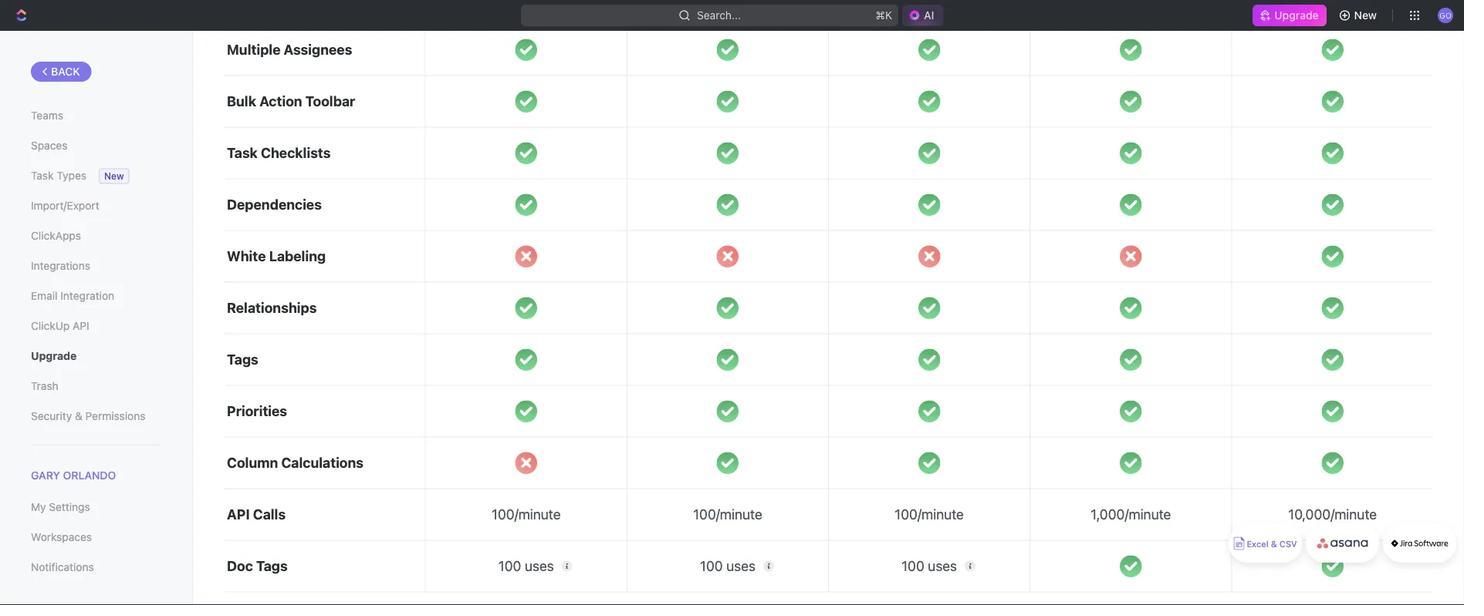 Task type: describe. For each thing, give the bounding box(es) containing it.
gary orlando
[[31, 470, 116, 482]]

0 horizontal spatial upgrade link
[[31, 343, 161, 370]]

1 vertical spatial tags
[[256, 559, 288, 575]]

clickup api link
[[31, 313, 161, 340]]

my settings link
[[31, 495, 161, 521]]

0 horizontal spatial upgrade
[[31, 350, 77, 363]]

0 vertical spatial upgrade link
[[1253, 5, 1327, 26]]

3 uses from the left
[[928, 559, 957, 575]]

bulk
[[227, 93, 256, 110]]

calls
[[253, 507, 286, 524]]

1 100 uses from the left
[[498, 559, 554, 575]]

integration
[[60, 290, 114, 303]]

csv
[[1280, 540, 1297, 550]]

new button
[[1333, 3, 1386, 28]]

multiple
[[227, 42, 281, 58]]

doc tags
[[227, 559, 288, 575]]

clickapps link
[[31, 223, 161, 249]]

back
[[51, 65, 80, 78]]

task checklists
[[227, 145, 331, 162]]

white labeling
[[227, 249, 326, 265]]

go button
[[1433, 3, 1458, 28]]

integrations
[[31, 260, 90, 272]]

1,000/minute
[[1091, 507, 1171, 524]]

spaces
[[31, 139, 68, 152]]

checklists
[[261, 145, 331, 162]]

10,000/minute
[[1288, 507, 1377, 524]]

excel & csv
[[1247, 540, 1297, 550]]

back link
[[31, 62, 92, 82]]

security
[[31, 410, 72, 423]]

1 100 from the left
[[498, 559, 521, 575]]

teams link
[[31, 103, 161, 129]]

& for excel
[[1271, 540, 1277, 550]]

doc
[[227, 559, 253, 575]]

bulk action toolbar
[[227, 93, 355, 110]]

new inside button
[[1354, 9, 1377, 22]]

task for task checklists
[[227, 145, 258, 162]]

white
[[227, 249, 266, 265]]

workspaces
[[31, 532, 92, 544]]

assignees
[[284, 42, 352, 58]]

3 100 from the left
[[902, 559, 925, 575]]

trash link
[[31, 374, 161, 400]]

labeling
[[269, 249, 326, 265]]

2 100 uses from the left
[[700, 559, 756, 575]]

go
[[1440, 11, 1452, 20]]

orlando
[[63, 470, 116, 482]]

permissions
[[85, 410, 145, 423]]

task for task types
[[31, 169, 54, 182]]

my
[[31, 501, 46, 514]]

action
[[259, 93, 302, 110]]

excel & csv link
[[1229, 525, 1302, 563]]

column
[[227, 455, 278, 472]]

close image
[[717, 246, 739, 268]]

notifications link
[[31, 555, 161, 581]]

settings
[[49, 501, 90, 514]]

1 100/minute from the left
[[492, 507, 561, 524]]

3 100/minute from the left
[[895, 507, 964, 524]]

& for security
[[75, 410, 82, 423]]

security & permissions link
[[31, 404, 161, 430]]

2 100 from the left
[[700, 559, 723, 575]]

2 uses from the left
[[726, 559, 756, 575]]

3 100 uses from the left
[[902, 559, 957, 575]]



Task type: vqa. For each thing, say whether or not it's contained in the screenshot.
first 100 uses from left
yes



Task type: locate. For each thing, give the bounding box(es) containing it.
trash
[[31, 380, 58, 393]]

100/minute
[[492, 507, 561, 524], [693, 507, 762, 524], [895, 507, 964, 524]]

1 horizontal spatial 100/minute
[[693, 507, 762, 524]]

1 horizontal spatial upgrade link
[[1253, 5, 1327, 26]]

ai button
[[902, 5, 943, 26]]

0 vertical spatial new
[[1354, 9, 1377, 22]]

1 vertical spatial upgrade
[[31, 350, 77, 363]]

api calls
[[227, 507, 286, 524]]

spaces link
[[31, 133, 161, 159]]

1 vertical spatial &
[[1271, 540, 1277, 550]]

0 horizontal spatial task
[[31, 169, 54, 182]]

1 uses from the left
[[525, 559, 554, 575]]

priorities
[[227, 404, 287, 420]]

1 horizontal spatial new
[[1354, 9, 1377, 22]]

1 horizontal spatial upgrade
[[1275, 9, 1319, 22]]

100
[[498, 559, 521, 575], [700, 559, 723, 575], [902, 559, 925, 575]]

api left 'calls'
[[227, 507, 250, 524]]

1 horizontal spatial &
[[1271, 540, 1277, 550]]

1 horizontal spatial task
[[227, 145, 258, 162]]

clickup
[[31, 320, 70, 333]]

0 vertical spatial &
[[75, 410, 82, 423]]

upgrade down clickup
[[31, 350, 77, 363]]

0 horizontal spatial uses
[[525, 559, 554, 575]]

workspaces link
[[31, 525, 161, 551]]

integrations link
[[31, 253, 161, 279]]

api
[[73, 320, 89, 333], [227, 507, 250, 524]]

1 horizontal spatial api
[[227, 507, 250, 524]]

new
[[1354, 9, 1377, 22], [104, 171, 124, 182]]

dependencies
[[227, 197, 322, 213]]

toolbar
[[305, 93, 355, 110]]

& inside security & permissions "link"
[[75, 410, 82, 423]]

teams
[[31, 109, 63, 122]]

search...
[[697, 9, 741, 22]]

0 vertical spatial api
[[73, 320, 89, 333]]

1 horizontal spatial 100
[[700, 559, 723, 575]]

1 vertical spatial task
[[31, 169, 54, 182]]

100 uses
[[498, 559, 554, 575], [700, 559, 756, 575], [902, 559, 957, 575]]

upgrade link up trash link
[[31, 343, 161, 370]]

⌘k
[[875, 9, 892, 22]]

1 horizontal spatial 100 uses
[[700, 559, 756, 575]]

check image
[[515, 39, 537, 61], [717, 39, 739, 61], [717, 91, 739, 113], [918, 91, 940, 113], [1322, 91, 1344, 113], [515, 143, 537, 165], [717, 143, 739, 165], [918, 143, 940, 165], [1322, 143, 1344, 165], [918, 194, 940, 216], [515, 298, 537, 320], [918, 298, 940, 320], [1322, 298, 1344, 320], [515, 350, 537, 372], [717, 350, 739, 372], [1322, 350, 1344, 372], [515, 401, 537, 423], [717, 401, 739, 423], [1120, 401, 1142, 423], [1322, 401, 1344, 423], [717, 453, 739, 475], [1322, 453, 1344, 475], [1322, 556, 1344, 578]]

1 vertical spatial api
[[227, 507, 250, 524]]

email integration link
[[31, 283, 161, 310]]

api right clickup
[[73, 320, 89, 333]]

2 100/minute from the left
[[693, 507, 762, 524]]

types
[[57, 169, 86, 182]]

0 horizontal spatial 100
[[498, 559, 521, 575]]

tags
[[227, 352, 258, 369], [256, 559, 288, 575]]

my settings
[[31, 501, 90, 514]]

relationships
[[227, 300, 317, 317]]

task
[[227, 145, 258, 162], [31, 169, 54, 182]]

0 vertical spatial tags
[[227, 352, 258, 369]]

email
[[31, 290, 58, 303]]

email integration
[[31, 290, 114, 303]]

tags right doc
[[256, 559, 288, 575]]

import/export link
[[31, 193, 161, 219]]

0 vertical spatial task
[[227, 145, 258, 162]]

1 vertical spatial upgrade link
[[31, 343, 161, 370]]

upgrade
[[1275, 9, 1319, 22], [31, 350, 77, 363]]

0 vertical spatial upgrade
[[1275, 9, 1319, 22]]

2 horizontal spatial 100
[[902, 559, 925, 575]]

close image
[[515, 246, 537, 268], [918, 246, 940, 268], [1120, 246, 1142, 268], [515, 453, 537, 475]]

2 horizontal spatial uses
[[928, 559, 957, 575]]

& inside excel & csv link
[[1271, 540, 1277, 550]]

1 horizontal spatial uses
[[726, 559, 756, 575]]

task types
[[31, 169, 86, 182]]

&
[[75, 410, 82, 423], [1271, 540, 1277, 550]]

2 horizontal spatial 100 uses
[[902, 559, 957, 575]]

gary
[[31, 470, 60, 482]]

task left types
[[31, 169, 54, 182]]

clickup api
[[31, 320, 89, 333]]

clickapps
[[31, 230, 81, 242]]

0 horizontal spatial 100/minute
[[492, 507, 561, 524]]

upgrade left new button
[[1275, 9, 1319, 22]]

0 horizontal spatial &
[[75, 410, 82, 423]]

ai
[[924, 9, 934, 22]]

& left csv on the right bottom
[[1271, 540, 1277, 550]]

multiple assignees
[[227, 42, 352, 58]]

notifications
[[31, 562, 94, 574]]

0 horizontal spatial api
[[73, 320, 89, 333]]

1 vertical spatial new
[[104, 171, 124, 182]]

calculations
[[281, 455, 364, 472]]

column calculations
[[227, 455, 364, 472]]

tags up priorities
[[227, 352, 258, 369]]

uses
[[525, 559, 554, 575], [726, 559, 756, 575], [928, 559, 957, 575]]

check image
[[918, 39, 940, 61], [1120, 39, 1142, 61], [1322, 39, 1344, 61], [515, 91, 537, 113], [1120, 91, 1142, 113], [1120, 143, 1142, 165], [515, 194, 537, 216], [717, 194, 739, 216], [1120, 194, 1142, 216], [1322, 194, 1344, 216], [1322, 246, 1344, 268], [717, 298, 739, 320], [1120, 298, 1142, 320], [918, 350, 940, 372], [1120, 350, 1142, 372], [918, 401, 940, 423], [918, 453, 940, 475], [1120, 453, 1142, 475], [1120, 556, 1142, 578]]

0 horizontal spatial new
[[104, 171, 124, 182]]

excel
[[1247, 540, 1269, 550]]

task down bulk
[[227, 145, 258, 162]]

import/export
[[31, 200, 99, 212]]

& right security
[[75, 410, 82, 423]]

0 horizontal spatial 100 uses
[[498, 559, 554, 575]]

upgrade link
[[1253, 5, 1327, 26], [31, 343, 161, 370]]

upgrade link left new button
[[1253, 5, 1327, 26]]

security & permissions
[[31, 410, 145, 423]]

2 horizontal spatial 100/minute
[[895, 507, 964, 524]]



